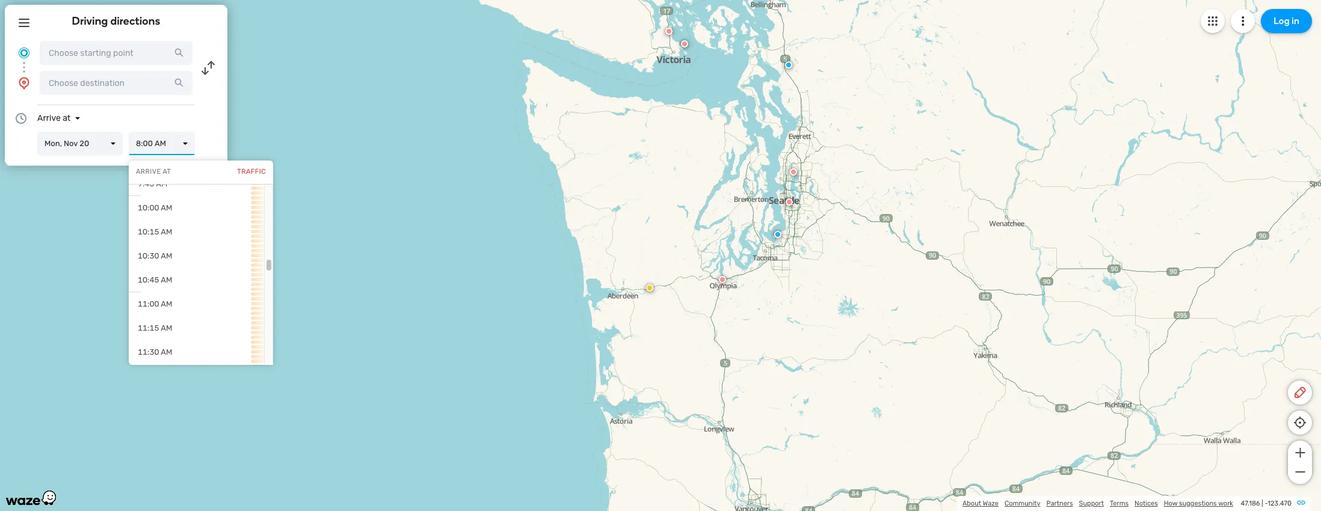 Task type: locate. For each thing, give the bounding box(es) containing it.
8:00
[[136, 139, 153, 148]]

waze
[[983, 500, 999, 508]]

am right 10:15
[[161, 228, 172, 237]]

traffic
[[237, 168, 266, 176]]

1 vertical spatial at
[[163, 168, 171, 176]]

mon, nov 20 list box
[[37, 132, 123, 156]]

9:45
[[138, 179, 154, 188]]

arrive at up mon,
[[37, 113, 71, 123]]

0 vertical spatial road closed image
[[790, 169, 797, 176]]

work
[[1219, 500, 1234, 508]]

am right 11:00 on the bottom left of page
[[161, 300, 172, 309]]

0 horizontal spatial arrive at
[[37, 113, 71, 123]]

Choose starting point text field
[[40, 41, 193, 65]]

1 horizontal spatial road closed image
[[681, 40, 689, 48]]

11:45 am
[[138, 372, 172, 381]]

11:15 am option
[[129, 317, 264, 341]]

location image
[[17, 76, 31, 90]]

11:00 am option
[[129, 293, 264, 317]]

police image
[[775, 231, 782, 238]]

terms
[[1110, 500, 1129, 508]]

am for 11:15 am
[[161, 324, 172, 333]]

am right 11:30
[[161, 348, 172, 357]]

arrive up mon,
[[37, 113, 61, 123]]

am for 11:30 am
[[161, 348, 172, 357]]

at up mon, nov 20
[[63, 113, 71, 123]]

0 vertical spatial road closed image
[[666, 28, 673, 35]]

pencil image
[[1293, 386, 1308, 400]]

11:15
[[138, 324, 159, 333]]

am inside list box
[[155, 139, 166, 148]]

road closed image
[[790, 169, 797, 176], [786, 199, 793, 206], [719, 276, 726, 283]]

am right the 10:45
[[161, 276, 172, 285]]

1 vertical spatial road closed image
[[786, 199, 793, 206]]

arrive up 9:45
[[136, 168, 161, 176]]

1 vertical spatial arrive at
[[136, 168, 171, 176]]

driving directions
[[72, 14, 160, 28]]

8:00 am list box
[[129, 132, 195, 156]]

11:45 am option
[[129, 365, 264, 389]]

zoom in image
[[1293, 446, 1308, 460]]

am right 9:45
[[156, 179, 168, 188]]

am inside option
[[161, 348, 172, 357]]

am for 8:00 am
[[155, 139, 166, 148]]

0 vertical spatial at
[[63, 113, 71, 123]]

am right 10:00
[[161, 203, 172, 212]]

community link
[[1005, 500, 1041, 508]]

at
[[63, 113, 71, 123], [163, 168, 171, 176]]

about
[[963, 500, 982, 508]]

am right 10:30
[[161, 252, 172, 261]]

1 vertical spatial arrive
[[136, 168, 161, 176]]

1 horizontal spatial arrive at
[[136, 168, 171, 176]]

am right 11:15
[[161, 324, 172, 333]]

0 horizontal spatial arrive
[[37, 113, 61, 123]]

driving
[[72, 14, 108, 28]]

10:30 am option
[[129, 244, 264, 268]]

10:15
[[138, 228, 159, 237]]

am right 11:45
[[161, 372, 172, 381]]

10:30 am
[[138, 252, 172, 261]]

support link
[[1079, 500, 1104, 508]]

at up 9:45 am
[[163, 168, 171, 176]]

road closed image
[[666, 28, 673, 35], [681, 40, 689, 48]]

mon, nov 20
[[45, 139, 89, 148]]

am
[[155, 139, 166, 148], [156, 179, 168, 188], [161, 203, 172, 212], [161, 228, 172, 237], [161, 252, 172, 261], [161, 276, 172, 285], [161, 300, 172, 309], [161, 324, 172, 333], [161, 348, 172, 357], [161, 372, 172, 381]]

11:15 am
[[138, 324, 172, 333]]

1 horizontal spatial arrive
[[136, 168, 161, 176]]

suggestions
[[1180, 500, 1217, 508]]

am for 10:15 am
[[161, 228, 172, 237]]

am right 8:00
[[155, 139, 166, 148]]

current location image
[[17, 46, 31, 60]]

arrive at
[[37, 113, 71, 123], [136, 168, 171, 176]]

9:45 am option
[[129, 172, 264, 196]]

10:45 am option
[[129, 268, 264, 293]]

partners link
[[1047, 500, 1073, 508]]

hazard image
[[646, 285, 654, 292]]

arrive
[[37, 113, 61, 123], [136, 168, 161, 176]]

mon,
[[45, 139, 62, 148]]

am for 10:00 am
[[161, 203, 172, 212]]

10:00 am option
[[129, 196, 264, 220]]

0 vertical spatial arrive at
[[37, 113, 71, 123]]

11:00
[[138, 300, 159, 309]]

20
[[80, 139, 89, 148]]

arrive at up 9:45 am
[[136, 168, 171, 176]]

clock image
[[14, 111, 28, 126]]

0 horizontal spatial at
[[63, 113, 71, 123]]

0 vertical spatial arrive
[[37, 113, 61, 123]]



Task type: vqa. For each thing, say whether or not it's contained in the screenshot.
AM in Option
yes



Task type: describe. For each thing, give the bounding box(es) containing it.
10:15 am
[[138, 228, 172, 237]]

am for 11:00 am
[[161, 300, 172, 309]]

-
[[1265, 500, 1268, 508]]

1 vertical spatial road closed image
[[681, 40, 689, 48]]

about waze community partners support terms notices how suggestions work
[[963, 500, 1234, 508]]

2 vertical spatial road closed image
[[719, 276, 726, 283]]

1 horizontal spatial at
[[163, 168, 171, 176]]

community
[[1005, 500, 1041, 508]]

how suggestions work link
[[1164, 500, 1234, 508]]

police image
[[785, 61, 793, 69]]

zoom out image
[[1293, 465, 1308, 480]]

47.186
[[1241, 500, 1261, 508]]

10:30
[[138, 252, 159, 261]]

notices
[[1135, 500, 1158, 508]]

terms link
[[1110, 500, 1129, 508]]

am for 9:45 am
[[156, 179, 168, 188]]

|
[[1262, 500, 1264, 508]]

9:45 am
[[138, 179, 168, 188]]

123.470
[[1268, 500, 1292, 508]]

directions
[[110, 14, 160, 28]]

notices link
[[1135, 500, 1158, 508]]

8:00 am
[[136, 139, 166, 148]]

am for 10:45 am
[[161, 276, 172, 285]]

Choose destination text field
[[40, 71, 193, 95]]

10:15 am option
[[129, 220, 264, 244]]

11:45
[[138, 372, 159, 381]]

10:45 am
[[138, 276, 172, 285]]

am for 10:30 am
[[161, 252, 172, 261]]

partners
[[1047, 500, 1073, 508]]

47.186 | -123.470
[[1241, 500, 1292, 508]]

11:30 am
[[138, 348, 172, 357]]

link image
[[1297, 498, 1307, 508]]

10:45
[[138, 276, 159, 285]]

am for 11:45 am
[[161, 372, 172, 381]]

nov
[[64, 139, 78, 148]]

10:00 am
[[138, 203, 172, 212]]

11:30
[[138, 348, 159, 357]]

0 horizontal spatial road closed image
[[666, 28, 673, 35]]

11:00 am
[[138, 300, 172, 309]]

10:00
[[138, 203, 159, 212]]

support
[[1079, 500, 1104, 508]]

about waze link
[[963, 500, 999, 508]]

how
[[1164, 500, 1178, 508]]

11:30 am option
[[129, 341, 264, 365]]



